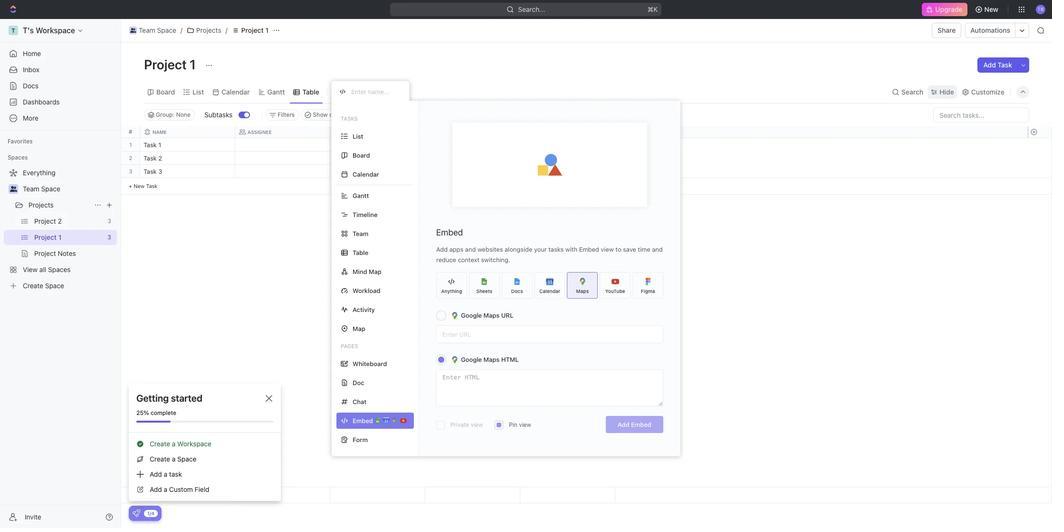 Task type: locate. For each thing, give the bounding box(es) containing it.
gantt link
[[265, 85, 285, 99]]

0 horizontal spatial project 1
[[144, 57, 199, 72]]

0 horizontal spatial team
[[23, 185, 39, 193]]

1 horizontal spatial /
[[226, 26, 227, 34]]

view inside add apps and websites alongside your tasks with embed view to save time and reduce context switching.
[[601, 246, 614, 253]]

2 vertical spatial embed
[[631, 421, 651, 429]]

getting started
[[136, 393, 202, 404]]

1 vertical spatial google
[[461, 356, 482, 364]]

maps for url
[[484, 312, 500, 319]]

2 horizontal spatial calendar
[[539, 288, 560, 294]]

subtasks
[[204, 111, 233, 119]]

create up create a space
[[150, 440, 170, 448]]

tasks
[[341, 115, 358, 122]]

close image
[[266, 395, 272, 402]]

1 vertical spatial list
[[353, 132, 363, 140]]

0 horizontal spatial new
[[134, 183, 145, 189]]

calendar up timeline
[[353, 170, 379, 178]]

1 vertical spatial team
[[23, 185, 39, 193]]

table up mind
[[353, 249, 368, 256]]

new down task 3
[[134, 183, 145, 189]]

3 down ‎task 2
[[158, 168, 162, 175]]

reduce
[[436, 256, 456, 264]]

table
[[302, 88, 319, 96], [353, 249, 368, 256]]

3 left task 3
[[129, 168, 132, 174]]

a for space
[[172, 455, 175, 463]]

google for google maps url
[[461, 312, 482, 319]]

2 and from the left
[[652, 246, 663, 253]]

add inside button
[[618, 421, 629, 429]]

hide button
[[928, 85, 957, 99]]

context
[[458, 256, 479, 264]]

0 horizontal spatial space
[[41, 185, 60, 193]]

0 vertical spatial project 1
[[241, 26, 268, 34]]

1 vertical spatial create
[[150, 455, 170, 463]]

2 google from the top
[[461, 356, 482, 364]]

/
[[180, 26, 182, 34], [226, 26, 227, 34]]

to for ‎task 2
[[336, 155, 343, 162]]

0 vertical spatial do
[[345, 142, 353, 148]]

a for custom
[[164, 486, 167, 494]]

1 vertical spatial map
[[353, 325, 365, 332]]

cell
[[235, 138, 330, 151], [425, 138, 520, 151], [235, 152, 330, 164], [425, 152, 520, 164], [235, 165, 330, 178], [425, 165, 520, 178]]

board left list link
[[156, 88, 175, 96]]

google maps url
[[461, 312, 513, 319]]

add task
[[983, 61, 1012, 69]]

2 vertical spatial calendar
[[539, 288, 560, 294]]

0 vertical spatial google
[[461, 312, 482, 319]]

0 horizontal spatial embed
[[436, 228, 463, 238]]

team space link
[[127, 25, 179, 36], [23, 182, 115, 197]]

0 horizontal spatial and
[[465, 246, 476, 253]]

0 horizontal spatial projects
[[29, 201, 54, 209]]

1 horizontal spatial user group image
[[130, 28, 136, 33]]

2 horizontal spatial team
[[353, 230, 368, 237]]

create
[[150, 440, 170, 448], [150, 455, 170, 463]]

1 horizontal spatial table
[[353, 249, 368, 256]]

projects link
[[184, 25, 224, 36], [29, 198, 90, 213]]

0 vertical spatial embed
[[436, 228, 463, 238]]

1 horizontal spatial view
[[519, 421, 531, 429]]

calendar down add apps and websites alongside your tasks with embed view to save time and reduce context switching.
[[539, 288, 560, 294]]

view right 'pin'
[[519, 421, 531, 429]]

2 horizontal spatial space
[[177, 455, 196, 463]]

1 horizontal spatial board
[[353, 151, 370, 159]]

space
[[157, 26, 176, 34], [41, 185, 60, 193], [177, 455, 196, 463]]

tasks
[[548, 246, 564, 253]]

0 vertical spatial ‎task
[[144, 141, 157, 149]]

‎task up ‎task 2
[[144, 141, 157, 149]]

1 2 3
[[129, 142, 132, 174]]

2 for 1
[[129, 155, 132, 161]]

apps
[[449, 246, 463, 253]]

grid containing ‎task 1
[[121, 126, 1052, 504]]

task
[[169, 470, 182, 478]]

2 up task 3
[[158, 154, 162, 162]]

projects inside sidebar navigation
[[29, 201, 54, 209]]

2 vertical spatial to do cell
[[330, 165, 425, 178]]

1 vertical spatial ‎task
[[144, 154, 157, 162]]

add inside button
[[983, 61, 996, 69]]

a
[[172, 440, 175, 448], [172, 455, 175, 463], [164, 470, 167, 478], [164, 486, 167, 494]]

2 create from the top
[[150, 455, 170, 463]]

project
[[241, 26, 264, 34], [144, 57, 187, 72]]

0 vertical spatial map
[[369, 268, 381, 275]]

1 vertical spatial gantt
[[353, 192, 369, 199]]

and up context
[[465, 246, 476, 253]]

1 vertical spatial maps
[[484, 312, 500, 319]]

do for 2
[[345, 155, 353, 162]]

view button
[[331, 81, 362, 103]]

gantt
[[267, 88, 285, 96], [353, 192, 369, 199]]

0 horizontal spatial docs
[[23, 82, 38, 90]]

1 vertical spatial team space link
[[23, 182, 115, 197]]

0 vertical spatial to do
[[336, 142, 353, 148]]

map right mind
[[369, 268, 381, 275]]

alongside
[[505, 246, 532, 253]]

1 horizontal spatial embed
[[579, 246, 599, 253]]

1 vertical spatial task
[[144, 168, 157, 175]]

1 ‎task from the top
[[144, 141, 157, 149]]

1 horizontal spatial project
[[241, 26, 264, 34]]

row group
[[121, 138, 140, 195], [140, 138, 615, 195], [1028, 138, 1052, 195], [1028, 488, 1052, 503]]

google left "html"
[[461, 356, 482, 364]]

1 horizontal spatial calendar
[[353, 170, 379, 178]]

press space to select this row. row containing 1
[[121, 138, 140, 152]]

a up task
[[172, 455, 175, 463]]

1 horizontal spatial and
[[652, 246, 663, 253]]

to do
[[336, 142, 353, 148], [336, 155, 353, 162], [336, 169, 353, 175]]

0 horizontal spatial view
[[471, 421, 483, 429]]

1 google from the top
[[461, 312, 482, 319]]

upgrade link
[[922, 3, 967, 16]]

press space to select this row. row
[[121, 138, 140, 152], [140, 138, 615, 153], [121, 152, 140, 165], [140, 152, 615, 166], [121, 165, 140, 178], [140, 165, 615, 180], [140, 488, 615, 504]]

1 horizontal spatial map
[[369, 268, 381, 275]]

task inside add task button
[[998, 61, 1012, 69]]

list up the subtasks button
[[193, 88, 204, 96]]

task down ‎task 2
[[144, 168, 157, 175]]

0 horizontal spatial 2
[[129, 155, 132, 161]]

1 vertical spatial space
[[41, 185, 60, 193]]

task up customize
[[998, 61, 1012, 69]]

to do cell for ‎task 1
[[330, 138, 425, 151]]

0 vertical spatial projects
[[196, 26, 221, 34]]

add inside add apps and websites alongside your tasks with embed view to save time and reduce context switching.
[[436, 246, 448, 253]]

1 vertical spatial projects link
[[29, 198, 90, 213]]

1 horizontal spatial projects link
[[184, 25, 224, 36]]

task
[[998, 61, 1012, 69], [144, 168, 157, 175], [146, 183, 157, 189]]

docs link
[[4, 78, 117, 94]]

2 horizontal spatial view
[[601, 246, 614, 253]]

0 horizontal spatial team space
[[23, 185, 60, 193]]

press space to select this row. row containing task 3
[[140, 165, 615, 180]]

maps left url
[[484, 312, 500, 319]]

1 / from the left
[[180, 26, 182, 34]]

google
[[461, 312, 482, 319], [461, 356, 482, 364]]

started
[[171, 393, 202, 404]]

tree containing team space
[[4, 165, 117, 294]]

2 to do cell from the top
[[330, 152, 425, 164]]

2 do from the top
[[345, 155, 353, 162]]

view left save
[[601, 246, 614, 253]]

press space to select this row. row containing 3
[[121, 165, 140, 178]]

docs up url
[[511, 288, 523, 294]]

1 to do cell from the top
[[330, 138, 425, 151]]

0 vertical spatial team space
[[139, 26, 176, 34]]

tree inside sidebar navigation
[[4, 165, 117, 294]]

1 horizontal spatial gantt
[[353, 192, 369, 199]]

1
[[265, 26, 268, 34], [190, 57, 196, 72], [158, 141, 161, 149], [129, 142, 132, 148]]

0 horizontal spatial 3
[[129, 168, 132, 174]]

maps left "html"
[[484, 356, 500, 364]]

2 vertical spatial maps
[[484, 356, 500, 364]]

save
[[623, 246, 636, 253]]

home link
[[4, 46, 117, 61]]

0 horizontal spatial board
[[156, 88, 175, 96]]

new inside button
[[984, 5, 998, 13]]

3 do from the top
[[345, 169, 353, 175]]

1 vertical spatial to do
[[336, 155, 353, 162]]

1 horizontal spatial space
[[157, 26, 176, 34]]

2 vertical spatial task
[[146, 183, 157, 189]]

0 horizontal spatial /
[[180, 26, 182, 34]]

show closed button
[[301, 109, 352, 121]]

form
[[353, 436, 368, 444]]

3 inside press space to select this row. row
[[158, 168, 162, 175]]

0 horizontal spatial calendar
[[222, 88, 250, 96]]

a left task
[[164, 470, 167, 478]]

0 vertical spatial team space link
[[127, 25, 179, 36]]

2 inside 1 2 3
[[129, 155, 132, 161]]

add for add task
[[983, 61, 996, 69]]

to do for task 3
[[336, 169, 353, 175]]

activity
[[353, 306, 375, 313]]

and right time
[[652, 246, 663, 253]]

view
[[601, 246, 614, 253], [471, 421, 483, 429], [519, 421, 531, 429]]

press space to select this row. row containing ‎task 1
[[140, 138, 615, 153]]

2 vertical spatial do
[[345, 169, 353, 175]]

0 horizontal spatial projects link
[[29, 198, 90, 213]]

map
[[369, 268, 381, 275], [353, 325, 365, 332]]

grid
[[121, 126, 1052, 504]]

1 horizontal spatial new
[[984, 5, 998, 13]]

1 horizontal spatial 3
[[158, 168, 162, 175]]

embed
[[436, 228, 463, 238], [579, 246, 599, 253], [631, 421, 651, 429]]

board
[[156, 88, 175, 96], [353, 151, 370, 159]]

view for pin view
[[519, 421, 531, 429]]

board down tasks
[[353, 151, 370, 159]]

docs down inbox
[[23, 82, 38, 90]]

user group image inside sidebar navigation
[[10, 186, 17, 192]]

‎task down ‎task 1
[[144, 154, 157, 162]]

2
[[158, 154, 162, 162], [129, 155, 132, 161]]

0 vertical spatial maps
[[576, 288, 589, 294]]

task down task 3
[[146, 183, 157, 189]]

upgrade
[[935, 5, 963, 13]]

0 vertical spatial team
[[139, 26, 155, 34]]

2 vertical spatial to do
[[336, 169, 353, 175]]

task inside press space to select this row. row
[[144, 168, 157, 175]]

2 vertical spatial team
[[353, 230, 368, 237]]

inbox
[[23, 66, 39, 74]]

2 / from the left
[[226, 26, 227, 34]]

‎task for ‎task 1
[[144, 141, 157, 149]]

and
[[465, 246, 476, 253], [652, 246, 663, 253]]

add
[[983, 61, 996, 69], [436, 246, 448, 253], [618, 421, 629, 429], [150, 470, 162, 478], [150, 486, 162, 494]]

google down sheets
[[461, 312, 482, 319]]

0 horizontal spatial user group image
[[10, 186, 17, 192]]

2 vertical spatial space
[[177, 455, 196, 463]]

project 1 link
[[229, 25, 271, 36]]

1 vertical spatial embed
[[579, 246, 599, 253]]

table up show
[[302, 88, 319, 96]]

2 left ‎task 2
[[129, 155, 132, 161]]

3 to do cell from the top
[[330, 165, 425, 178]]

1 create from the top
[[150, 440, 170, 448]]

complete
[[151, 410, 176, 417]]

1 vertical spatial user group image
[[10, 186, 17, 192]]

to for ‎task 1
[[336, 142, 343, 148]]

project 1
[[241, 26, 268, 34], [144, 57, 199, 72]]

0 vertical spatial to do cell
[[330, 138, 425, 151]]

map down activity
[[353, 325, 365, 332]]

view for private view
[[471, 421, 483, 429]]

‎task 1
[[144, 141, 161, 149]]

create up add a task
[[150, 455, 170, 463]]

1 vertical spatial do
[[345, 155, 353, 162]]

row
[[140, 126, 615, 138]]

user group image
[[130, 28, 136, 33], [10, 186, 17, 192]]

google maps html
[[461, 356, 519, 364]]

1 horizontal spatial 2
[[158, 154, 162, 162]]

3
[[158, 168, 162, 175], [129, 168, 132, 174]]

Enter URL text field
[[437, 326, 663, 343]]

a down add a task
[[164, 486, 167, 494]]

workspace
[[177, 440, 211, 448]]

0 vertical spatial table
[[302, 88, 319, 96]]

1 vertical spatial projects
[[29, 201, 54, 209]]

tree
[[4, 165, 117, 294]]

embed inside button
[[631, 421, 651, 429]]

whiteboard
[[353, 360, 387, 368]]

press space to select this row. row containing 2
[[121, 152, 140, 165]]

0 vertical spatial task
[[998, 61, 1012, 69]]

space inside sidebar navigation
[[41, 185, 60, 193]]

calendar link
[[220, 85, 250, 99]]

automations
[[970, 26, 1010, 34]]

add for add a custom field
[[150, 486, 162, 494]]

1 do from the top
[[345, 142, 353, 148]]

to do cell
[[330, 138, 425, 151], [330, 152, 425, 164], [330, 165, 425, 178]]

list down tasks
[[353, 132, 363, 140]]

with
[[565, 246, 577, 253]]

maps
[[576, 288, 589, 294], [484, 312, 500, 319], [484, 356, 500, 364]]

1 to do from the top
[[336, 142, 353, 148]]

2 to do from the top
[[336, 155, 353, 162]]

new up automations
[[984, 5, 998, 13]]

add for add apps and websites alongside your tasks with embed view to save time and reduce context switching.
[[436, 246, 448, 253]]

0 vertical spatial docs
[[23, 82, 38, 90]]

calendar up the subtasks button
[[222, 88, 250, 96]]

add embed button
[[606, 416, 663, 433]]

0 horizontal spatial list
[[193, 88, 204, 96]]

gantt up timeline
[[353, 192, 369, 199]]

a up create a space
[[172, 440, 175, 448]]

3 to do from the top
[[336, 169, 353, 175]]

a for workspace
[[172, 440, 175, 448]]

‎task for ‎task 2
[[144, 154, 157, 162]]

1 horizontal spatial projects
[[196, 26, 221, 34]]

0 horizontal spatial project
[[144, 57, 187, 72]]

2 inside press space to select this row. row
[[158, 154, 162, 162]]

gantt left table link
[[267, 88, 285, 96]]

1 vertical spatial to do cell
[[330, 152, 425, 164]]

2 ‎task from the top
[[144, 154, 157, 162]]

2 horizontal spatial embed
[[631, 421, 651, 429]]

view right private
[[471, 421, 483, 429]]

maps left youtube
[[576, 288, 589, 294]]



Task type: describe. For each thing, give the bounding box(es) containing it.
Enter HTML text field
[[437, 370, 663, 406]]

Search tasks... text field
[[934, 108, 1029, 122]]

inbox link
[[4, 62, 117, 77]]

html
[[501, 356, 519, 364]]

create for create a workspace
[[150, 440, 170, 448]]

0 vertical spatial board
[[156, 88, 175, 96]]

team space inside sidebar navigation
[[23, 185, 60, 193]]

1 horizontal spatial list
[[353, 132, 363, 140]]

list link
[[191, 85, 204, 99]]

board link
[[154, 85, 175, 99]]

url
[[501, 312, 513, 319]]

switching.
[[481, 256, 510, 264]]

hide
[[940, 88, 954, 96]]

your
[[534, 246, 547, 253]]

docs inside sidebar navigation
[[23, 82, 38, 90]]

youtube
[[605, 288, 625, 294]]

add apps and websites alongside your tasks with embed view to save time and reduce context switching.
[[436, 246, 663, 264]]

maps for html
[[484, 356, 500, 364]]

1 inside 1 2 3
[[129, 142, 132, 148]]

do for 1
[[345, 142, 353, 148]]

0 vertical spatial user group image
[[130, 28, 136, 33]]

closed
[[329, 111, 348, 118]]

timeline
[[353, 211, 378, 218]]

1 vertical spatial project 1
[[144, 57, 199, 72]]

do for 3
[[345, 169, 353, 175]]

customize button
[[959, 85, 1007, 99]]

automations button
[[966, 23, 1015, 38]]

subtasks button
[[201, 107, 239, 123]]

1 inside press space to select this row. row
[[158, 141, 161, 149]]

search
[[901, 88, 923, 96]]

to do cell for ‎task 2
[[330, 152, 425, 164]]

home
[[23, 49, 41, 57]]

1 vertical spatial project
[[144, 57, 187, 72]]

sidebar navigation
[[0, 19, 121, 528]]

1 horizontal spatial docs
[[511, 288, 523, 294]]

onboarding checklist button image
[[133, 510, 140, 517]]

search...
[[518, 5, 545, 13]]

1/4
[[147, 511, 154, 516]]

share button
[[932, 23, 961, 38]]

new for new task
[[134, 183, 145, 189]]

to do for ‎task 1
[[336, 142, 353, 148]]

mind
[[353, 268, 367, 275]]

row group containing ‎task 1
[[140, 138, 615, 195]]

0 vertical spatial calendar
[[222, 88, 250, 96]]

pin view
[[509, 421, 531, 429]]

embed inside add apps and websites alongside your tasks with embed view to save time and reduce context switching.
[[579, 246, 599, 253]]

create a workspace
[[150, 440, 211, 448]]

private
[[450, 421, 469, 429]]

25% complete
[[136, 410, 176, 417]]

task for new task
[[146, 183, 157, 189]]

add a custom field
[[150, 486, 209, 494]]

invite
[[25, 513, 41, 521]]

add task button
[[978, 57, 1018, 73]]

table link
[[301, 85, 319, 99]]

0 vertical spatial space
[[157, 26, 176, 34]]

share
[[938, 26, 956, 34]]

new button
[[971, 2, 1004, 17]]

private view
[[450, 421, 483, 429]]

0 vertical spatial projects link
[[184, 25, 224, 36]]

field
[[195, 486, 209, 494]]

25%
[[136, 410, 149, 417]]

time
[[638, 246, 650, 253]]

new for new
[[984, 5, 998, 13]]

Enter name... field
[[350, 87, 402, 96]]

favorites button
[[4, 136, 36, 147]]

1 horizontal spatial team
[[139, 26, 155, 34]]

spaces
[[8, 154, 28, 161]]

0 horizontal spatial map
[[353, 325, 365, 332]]

customize
[[971, 88, 1005, 96]]

to inside add apps and websites alongside your tasks with embed view to save time and reduce context switching.
[[616, 246, 621, 253]]

0 horizontal spatial gantt
[[267, 88, 285, 96]]

show
[[313, 111, 328, 118]]

1 vertical spatial board
[[353, 151, 370, 159]]

create for create a space
[[150, 455, 170, 463]]

task for add task
[[998, 61, 1012, 69]]

google for google maps html
[[461, 356, 482, 364]]

sheets
[[476, 288, 492, 294]]

add for add a task
[[150, 470, 162, 478]]

favorites
[[8, 138, 33, 145]]

add for add embed
[[618, 421, 629, 429]]

search button
[[889, 85, 926, 99]]

0 vertical spatial list
[[193, 88, 204, 96]]

add a task
[[150, 470, 182, 478]]

new task
[[134, 183, 157, 189]]

2 for ‎task
[[158, 154, 162, 162]]

⌘k
[[648, 5, 658, 13]]

custom
[[169, 486, 193, 494]]

1 horizontal spatial project 1
[[241, 26, 268, 34]]

1 vertical spatial table
[[353, 249, 368, 256]]

‎task 2
[[144, 154, 162, 162]]

to do cell for task 3
[[330, 165, 425, 178]]

figma
[[641, 288, 655, 294]]

dashboards link
[[4, 95, 117, 110]]

doc
[[353, 379, 364, 387]]

show closed
[[313, 111, 348, 118]]

0 horizontal spatial table
[[302, 88, 319, 96]]

add embed
[[618, 421, 651, 429]]

websites
[[477, 246, 503, 253]]

mind map
[[353, 268, 381, 275]]

dashboards
[[23, 98, 60, 106]]

1 horizontal spatial team space link
[[127, 25, 179, 36]]

0 vertical spatial project
[[241, 26, 264, 34]]

view button
[[331, 85, 362, 99]]

anything
[[441, 288, 462, 294]]

to for task 3
[[336, 169, 343, 175]]

task 3
[[144, 168, 162, 175]]

a for task
[[164, 470, 167, 478]]

press space to select this row. row containing ‎task 2
[[140, 152, 615, 166]]

getting
[[136, 393, 169, 404]]

workload
[[353, 287, 380, 294]]

create a space
[[150, 455, 196, 463]]

#
[[129, 128, 132, 135]]

1 and from the left
[[465, 246, 476, 253]]

row group containing 1 2 3
[[121, 138, 140, 195]]

pages
[[341, 343, 358, 349]]

onboarding checklist button element
[[133, 510, 140, 517]]

pin
[[509, 421, 517, 429]]

to do for ‎task 2
[[336, 155, 353, 162]]

chat
[[353, 398, 366, 406]]

view
[[344, 88, 359, 96]]

1 horizontal spatial team space
[[139, 26, 176, 34]]

team inside sidebar navigation
[[23, 185, 39, 193]]



Task type: vqa. For each thing, say whether or not it's contained in the screenshot.
POSTSALE
no



